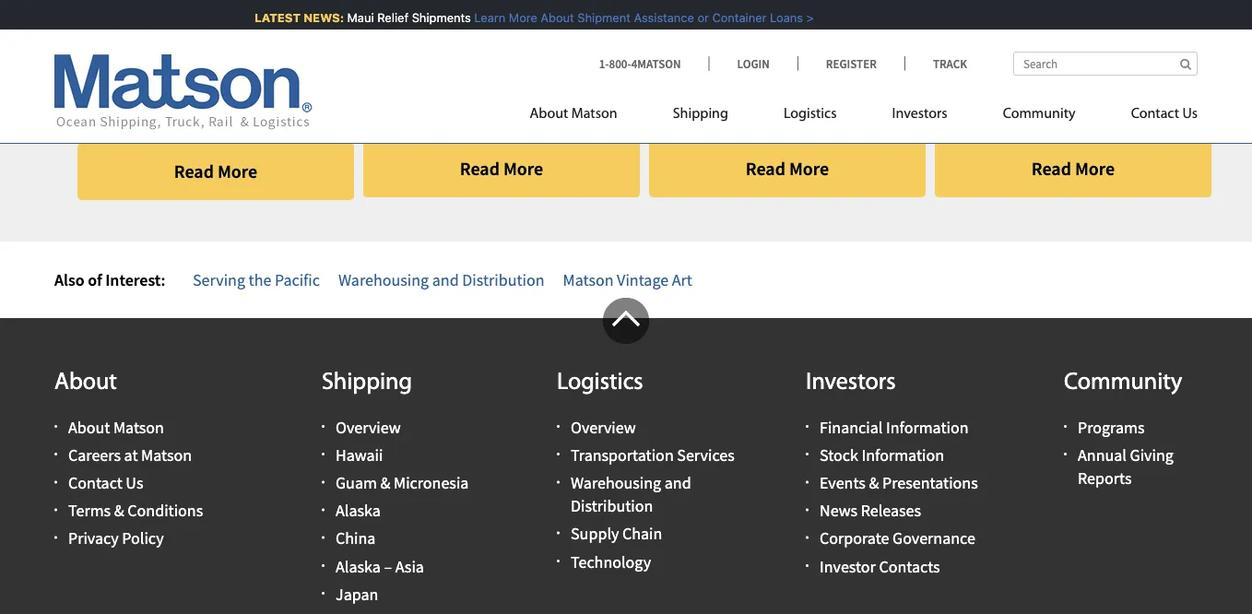 Task type: vqa. For each thing, say whether or not it's contained in the screenshot.
leftmost Services link
no



Task type: locate. For each thing, give the bounding box(es) containing it.
search image
[[1180, 58, 1191, 70]]

top menu navigation
[[530, 97, 1198, 135]]

matson down 1-
[[571, 106, 617, 121]]

1 vertical spatial about matson link
[[68, 417, 164, 438]]

1 vertical spatial contact
[[68, 473, 122, 494]]

1-800-4matson
[[599, 56, 681, 71]]

alaska down guam
[[336, 501, 381, 521]]

2 horizontal spatial &
[[869, 473, 879, 494]]

backtop image
[[603, 298, 649, 344]]

logistics inside top menu navigation
[[784, 106, 837, 121]]

0 horizontal spatial warehousing and distribution link
[[338, 270, 545, 290]]

more for 'read more' link under community link
[[1075, 158, 1115, 181]]

1 horizontal spatial logistics
[[784, 106, 837, 121]]

1 vertical spatial logistics
[[557, 371, 643, 395]]

1 vertical spatial and
[[665, 473, 691, 494]]

1 horizontal spatial overview
[[571, 417, 636, 438]]

matson
[[571, 106, 617, 121], [563, 270, 614, 290], [113, 417, 164, 438], [141, 445, 192, 466]]

0 vertical spatial community
[[1003, 106, 1076, 121]]

read more for 'read more' link under community link
[[1032, 158, 1115, 181]]

& right guam
[[380, 473, 390, 494]]

read more link down blue matson logo with ocean, shipping, truck, rail and logistics written beneath it.
[[77, 143, 354, 201]]

asia
[[395, 556, 424, 577]]

1 overview link from the left
[[336, 417, 401, 438]]

1 vertical spatial shipping
[[322, 371, 412, 395]]

programs annual giving reports
[[1078, 417, 1174, 489]]

or
[[694, 11, 705, 24]]

warehousing right pacific
[[338, 270, 429, 290]]

about
[[537, 11, 570, 24], [530, 106, 568, 121], [54, 371, 117, 395], [68, 417, 110, 438]]

logistics down register link
[[784, 106, 837, 121]]

0 vertical spatial logistics
[[784, 106, 837, 121]]

shipping up hawaii link
[[322, 371, 412, 395]]

contact down search search field
[[1131, 106, 1179, 121]]

transportation
[[571, 445, 674, 466]]

1 horizontal spatial warehousing and distribution link
[[571, 473, 691, 517]]

1 horizontal spatial contact
[[1131, 106, 1179, 121]]

warehousing inside overview transportation services warehousing and distribution supply chain technology
[[571, 473, 661, 494]]

read more link down logistics link
[[649, 141, 926, 198]]

contact us link
[[1103, 97, 1198, 135], [68, 473, 143, 494]]

1 horizontal spatial us
[[1182, 106, 1198, 121]]

community inside footer
[[1064, 371, 1182, 395]]

serving the pacific
[[193, 270, 320, 290]]

0 vertical spatial shipping
[[673, 106, 728, 121]]

1 vertical spatial distribution
[[571, 496, 653, 517]]

the
[[249, 270, 271, 290]]

privacy
[[68, 529, 119, 549]]

overview up transportation
[[571, 417, 636, 438]]

0 horizontal spatial contact us link
[[68, 473, 143, 494]]

community
[[1003, 106, 1076, 121], [1064, 371, 1182, 395]]

financial
[[820, 417, 883, 438]]

shipping
[[673, 106, 728, 121], [322, 371, 412, 395]]

overview up hawaii link
[[336, 417, 401, 438]]

overview transportation services warehousing and distribution supply chain technology
[[571, 417, 735, 573]]

register link
[[797, 56, 904, 71]]

giving
[[1130, 445, 1174, 466]]

0 horizontal spatial us
[[126, 473, 143, 494]]

events
[[820, 473, 866, 494]]

1-800-4matson link
[[599, 56, 709, 71]]

about inside about matson careers at matson contact us terms & conditions privacy policy
[[68, 417, 110, 438]]

0 horizontal spatial about matson link
[[68, 417, 164, 438]]

community down search search field
[[1003, 106, 1076, 121]]

more
[[505, 11, 533, 24], [503, 158, 543, 181], [789, 158, 829, 181], [1075, 158, 1115, 181], [218, 160, 257, 183]]

& inside financial information stock information events & presentations news releases corporate governance investor contacts
[[869, 473, 879, 494]]

warehousing down transportation
[[571, 473, 661, 494]]

1 horizontal spatial about matson link
[[530, 97, 645, 135]]

1 vertical spatial alaska
[[336, 556, 381, 577]]

contact us link down careers on the bottom
[[68, 473, 143, 494]]

us
[[1182, 106, 1198, 121], [126, 473, 143, 494]]

alaska up japan link
[[336, 556, 381, 577]]

information
[[886, 417, 969, 438], [862, 445, 944, 466]]

alaska
[[336, 501, 381, 521], [336, 556, 381, 577]]

read more
[[460, 158, 543, 181], [746, 158, 829, 181], [1032, 158, 1115, 181], [174, 160, 257, 183]]

overview for transportation
[[571, 417, 636, 438]]

about matson careers at matson contact us terms & conditions privacy policy
[[68, 417, 203, 549]]

contact inside top menu navigation
[[1131, 106, 1179, 121]]

china
[[336, 529, 376, 549]]

information up events & presentations link at the right bottom of the page
[[862, 445, 944, 466]]

1 horizontal spatial &
[[380, 473, 390, 494]]

0 vertical spatial us
[[1182, 106, 1198, 121]]

1 vertical spatial warehousing
[[571, 473, 661, 494]]

micronesia
[[394, 473, 469, 494]]

information up 'stock information' link
[[886, 417, 969, 438]]

& up 'news releases' link at right bottom
[[869, 473, 879, 494]]

1 overview from the left
[[336, 417, 401, 438]]

0 horizontal spatial contact
[[68, 473, 122, 494]]

register
[[826, 56, 877, 71]]

read more down logistics link
[[746, 158, 829, 181]]

0 vertical spatial contact
[[1131, 106, 1179, 121]]

alaska link
[[336, 501, 381, 521]]

0 horizontal spatial distribution
[[462, 270, 545, 290]]

us up terms & conditions link
[[126, 473, 143, 494]]

read
[[460, 158, 500, 181], [746, 158, 786, 181], [1032, 158, 1071, 181], [174, 160, 214, 183]]

guam & micronesia link
[[336, 473, 469, 494]]

overview link for logistics
[[571, 417, 636, 438]]

1 horizontal spatial overview link
[[571, 417, 636, 438]]

also of interest:
[[54, 270, 165, 290]]

track
[[933, 56, 967, 71]]

read more down about matson
[[460, 158, 543, 181]]

annual giving reports link
[[1078, 445, 1174, 489]]

contact down careers on the bottom
[[68, 473, 122, 494]]

hawaii
[[336, 445, 383, 466]]

technology
[[571, 552, 651, 573]]

investors down track link at the top right of the page
[[892, 106, 948, 121]]

events & presentations link
[[820, 473, 978, 494]]

investors inside footer
[[806, 371, 896, 395]]

read for 'read more' link underneath about matson
[[460, 158, 500, 181]]

us down search image
[[1182, 106, 1198, 121]]

0 horizontal spatial shipping
[[322, 371, 412, 395]]

read for 'read more' link under logistics link
[[746, 158, 786, 181]]

terms & conditions link
[[68, 501, 203, 521]]

1 vertical spatial community
[[1064, 371, 1182, 395]]

4matson
[[631, 56, 681, 71]]

1 horizontal spatial and
[[665, 473, 691, 494]]

2 overview from the left
[[571, 417, 636, 438]]

0 vertical spatial distribution
[[462, 270, 545, 290]]

read more link
[[363, 141, 640, 198], [649, 141, 926, 198], [935, 141, 1212, 198], [77, 143, 354, 201]]

0 horizontal spatial and
[[432, 270, 459, 290]]

stock
[[820, 445, 858, 466]]

overview link for shipping
[[336, 417, 401, 438]]

0 horizontal spatial overview link
[[336, 417, 401, 438]]

overview inside overview transportation services warehousing and distribution supply chain technology
[[571, 417, 636, 438]]

read more down blue matson logo with ocean, shipping, truck, rail and logistics written beneath it.
[[174, 160, 257, 183]]

community up programs link
[[1064, 371, 1182, 395]]

1 vertical spatial information
[[862, 445, 944, 466]]

warehousing and distribution
[[338, 270, 545, 290]]

contact us link down search image
[[1103, 97, 1198, 135]]

about matson link down 1-
[[530, 97, 645, 135]]

logistics link
[[756, 97, 864, 135]]

0 vertical spatial warehousing and distribution link
[[338, 270, 545, 290]]

800-
[[609, 56, 631, 71]]

supply chain link
[[571, 524, 662, 545]]

read more for 'read more' link underneath about matson
[[460, 158, 543, 181]]

about matson link for shipping link on the right top of page
[[530, 97, 645, 135]]

footer
[[0, 298, 1252, 614]]

financial information link
[[820, 417, 969, 438]]

contact
[[1131, 106, 1179, 121], [68, 473, 122, 494]]

1 vertical spatial investors
[[806, 371, 896, 395]]

1 horizontal spatial shipping
[[673, 106, 728, 121]]

overview link up transportation
[[571, 417, 636, 438]]

0 horizontal spatial overview
[[336, 417, 401, 438]]

2 overview link from the left
[[571, 417, 636, 438]]

investor
[[820, 556, 876, 577]]

stock information link
[[820, 445, 944, 466]]

assistance
[[630, 11, 690, 24]]

overview link up hawaii link
[[336, 417, 401, 438]]

0 horizontal spatial warehousing
[[338, 270, 429, 290]]

& up privacy policy link
[[114, 501, 124, 521]]

releases
[[861, 501, 921, 521]]

warehousing
[[338, 270, 429, 290], [571, 473, 661, 494]]

investors
[[892, 106, 948, 121], [806, 371, 896, 395]]

warehousing and distribution link
[[338, 270, 545, 290], [571, 473, 691, 517]]

0 vertical spatial investors
[[892, 106, 948, 121]]

0 vertical spatial contact us link
[[1103, 97, 1198, 135]]

1 horizontal spatial warehousing
[[571, 473, 661, 494]]

about inside top menu navigation
[[530, 106, 568, 121]]

logistics
[[784, 106, 837, 121], [557, 371, 643, 395]]

0 horizontal spatial &
[[114, 501, 124, 521]]

terms
[[68, 501, 111, 521]]

matson inside top menu navigation
[[571, 106, 617, 121]]

None search field
[[1013, 52, 1198, 76]]

1 vertical spatial contact us link
[[68, 473, 143, 494]]

0 vertical spatial about matson link
[[530, 97, 645, 135]]

& inside overview hawaii guam & micronesia alaska china alaska – asia japan
[[380, 473, 390, 494]]

0 vertical spatial alaska
[[336, 501, 381, 521]]

1 vertical spatial us
[[126, 473, 143, 494]]

about matson link up "careers at matson" link
[[68, 417, 164, 438]]

alaska – asia link
[[336, 556, 424, 577]]

about matson link
[[530, 97, 645, 135], [68, 417, 164, 438]]

1 vertical spatial warehousing and distribution link
[[571, 473, 691, 517]]

–
[[384, 556, 392, 577]]

overview inside overview hawaii guam & micronesia alaska china alaska – asia japan
[[336, 417, 401, 438]]

distribution
[[462, 270, 545, 290], [571, 496, 653, 517]]

overview
[[336, 417, 401, 438], [571, 417, 636, 438]]

transportation services link
[[571, 445, 735, 466]]

overview link
[[336, 417, 401, 438], [571, 417, 636, 438]]

shipping down 4matson
[[673, 106, 728, 121]]

matson vintage art
[[563, 270, 692, 290]]

1-
[[599, 56, 609, 71]]

learn more about shipment assistance or container loans > link
[[470, 11, 810, 24]]

investors up financial
[[806, 371, 896, 395]]

logistics down backtop image
[[557, 371, 643, 395]]

us inside top menu navigation
[[1182, 106, 1198, 121]]

read more link down about matson
[[363, 141, 640, 198]]

read more down community link
[[1032, 158, 1115, 181]]

Search search field
[[1013, 52, 1198, 76]]

interest:
[[105, 270, 165, 290]]

more for 'read more' link underneath about matson
[[503, 158, 543, 181]]

1 horizontal spatial distribution
[[571, 496, 653, 517]]



Task type: describe. For each thing, give the bounding box(es) containing it.
art
[[672, 270, 692, 290]]

more for 'read more' link underneath blue matson logo with ocean, shipping, truck, rail and logistics written beneath it.
[[218, 160, 257, 183]]

pacific
[[275, 270, 320, 290]]

chain
[[622, 524, 662, 545]]

careers
[[68, 445, 121, 466]]

careers at matson link
[[68, 445, 192, 466]]

loans
[[766, 11, 799, 24]]

investors link
[[864, 97, 975, 135]]

us inside about matson careers at matson contact us terms & conditions privacy policy
[[126, 473, 143, 494]]

shipping link
[[645, 97, 756, 135]]

serving the pacific link
[[193, 270, 320, 290]]

0 vertical spatial information
[[886, 417, 969, 438]]

shipping inside top menu navigation
[[673, 106, 728, 121]]

contacts
[[879, 556, 940, 577]]

at
[[124, 445, 138, 466]]

latest news: maui relief shipments learn more about shipment assistance or container loans >
[[251, 11, 810, 24]]

japan link
[[336, 584, 378, 605]]

read more for 'read more' link underneath blue matson logo with ocean, shipping, truck, rail and logistics written beneath it.
[[174, 160, 257, 183]]

news releases link
[[820, 501, 921, 521]]

serving
[[193, 270, 245, 290]]

about for about
[[54, 371, 117, 395]]

community link
[[975, 97, 1103, 135]]

distribution inside overview transportation services warehousing and distribution supply chain technology
[[571, 496, 653, 517]]

hawaii link
[[336, 445, 383, 466]]

0 horizontal spatial logistics
[[557, 371, 643, 395]]

matson vintage art link
[[563, 270, 692, 290]]

2 alaska from the top
[[336, 556, 381, 577]]

corporate governance link
[[820, 529, 975, 549]]

shipment
[[574, 11, 627, 24]]

read for 'read more' link underneath blue matson logo with ocean, shipping, truck, rail and logistics written beneath it.
[[174, 160, 214, 183]]

matson right at
[[141, 445, 192, 466]]

investor contacts link
[[820, 556, 940, 577]]

corporate
[[820, 529, 889, 549]]

& inside about matson careers at matson contact us terms & conditions privacy policy
[[114, 501, 124, 521]]

conditions
[[127, 501, 203, 521]]

investors inside top menu navigation
[[892, 106, 948, 121]]

annual
[[1078, 445, 1127, 466]]

shipments
[[408, 11, 467, 24]]

latest
[[251, 11, 297, 24]]

governance
[[893, 529, 975, 549]]

0 vertical spatial and
[[432, 270, 459, 290]]

1 alaska from the top
[[336, 501, 381, 521]]

news:
[[300, 11, 340, 24]]

china link
[[336, 529, 376, 549]]

about matson
[[530, 106, 617, 121]]

maui
[[343, 11, 370, 24]]

vintage
[[617, 270, 669, 290]]

news
[[820, 501, 858, 521]]

and inside overview transportation services warehousing and distribution supply chain technology
[[665, 473, 691, 494]]

about for about matson
[[530, 106, 568, 121]]

matson up at
[[113, 417, 164, 438]]

policy
[[122, 529, 164, 549]]

overview for hawaii
[[336, 417, 401, 438]]

financial information stock information events & presentations news releases corporate governance investor contacts
[[820, 417, 978, 577]]

1 horizontal spatial contact us link
[[1103, 97, 1198, 135]]

of
[[88, 270, 102, 290]]

about for about matson careers at matson contact us terms & conditions privacy policy
[[68, 417, 110, 438]]

privacy policy link
[[68, 529, 164, 549]]

track link
[[904, 56, 967, 71]]

matson left vintage
[[563, 270, 614, 290]]

japan
[[336, 584, 378, 605]]

about matson link for "careers at matson" link
[[68, 417, 164, 438]]

shipping inside footer
[[322, 371, 412, 395]]

programs
[[1078, 417, 1145, 438]]

read for 'read more' link under community link
[[1032, 158, 1071, 181]]

guam
[[336, 473, 377, 494]]

services
[[677, 445, 735, 466]]

relief
[[373, 11, 405, 24]]

learn
[[470, 11, 502, 24]]

login link
[[709, 56, 797, 71]]

community inside top menu navigation
[[1003, 106, 1076, 121]]

read more for 'read more' link under logistics link
[[746, 158, 829, 181]]

>
[[802, 11, 810, 24]]

contact us
[[1131, 106, 1198, 121]]

presentations
[[882, 473, 978, 494]]

technology link
[[571, 552, 651, 573]]

blue matson logo with ocean, shipping, truck, rail and logistics written beneath it. image
[[54, 54, 313, 130]]

programs link
[[1078, 417, 1145, 438]]

0 vertical spatial warehousing
[[338, 270, 429, 290]]

more for 'read more' link under logistics link
[[789, 158, 829, 181]]

reports
[[1078, 468, 1132, 489]]

contact inside about matson careers at matson contact us terms & conditions privacy policy
[[68, 473, 122, 494]]

login
[[737, 56, 770, 71]]

overview hawaii guam & micronesia alaska china alaska – asia japan
[[336, 417, 469, 605]]

container
[[708, 11, 763, 24]]

footer containing about
[[0, 298, 1252, 614]]

read more link down community link
[[935, 141, 1212, 198]]

also
[[54, 270, 84, 290]]

supply
[[571, 524, 619, 545]]



